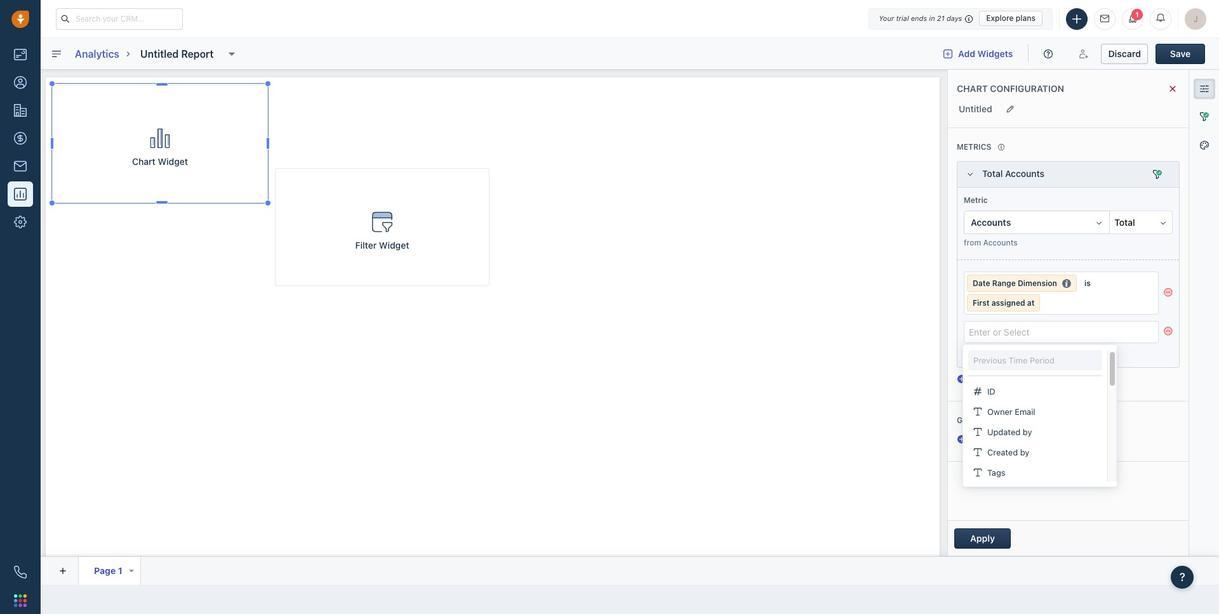 Task type: vqa. For each thing, say whether or not it's contained in the screenshot.
explore plans
yes



Task type: locate. For each thing, give the bounding box(es) containing it.
explore plans link
[[979, 11, 1043, 26]]

in
[[929, 14, 935, 22]]

Search your CRM... text field
[[56, 8, 183, 30]]

1
[[1135, 10, 1139, 18]]

your
[[879, 14, 894, 22]]

freshworks switcher image
[[14, 595, 27, 608]]

1 link
[[1122, 8, 1144, 30]]

phone image
[[14, 566, 27, 579]]

21
[[937, 14, 945, 22]]



Task type: describe. For each thing, give the bounding box(es) containing it.
plans
[[1016, 13, 1036, 23]]

phone element
[[8, 560, 33, 585]]

days
[[947, 14, 962, 22]]

your trial ends in 21 days
[[879, 14, 962, 22]]

trial
[[896, 14, 909, 22]]

explore plans
[[986, 13, 1036, 23]]

explore
[[986, 13, 1014, 23]]

ends
[[911, 14, 927, 22]]



